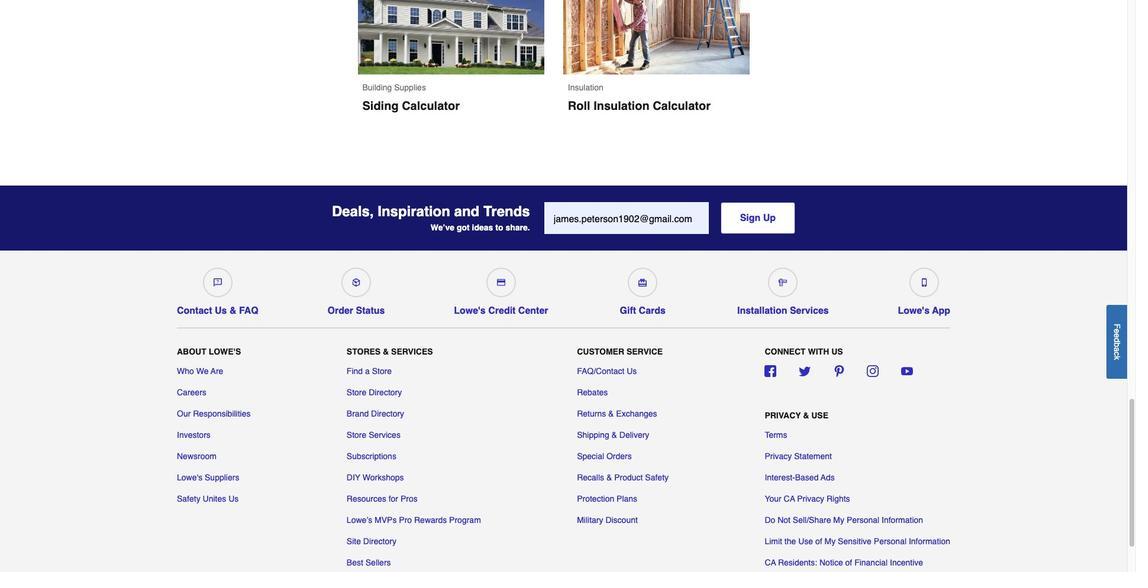 Task type: vqa. For each thing, say whether or not it's contained in the screenshot.
Lowe's Credit Center
yes



Task type: describe. For each thing, give the bounding box(es) containing it.
lowe's mvps pro rewards program link
[[347, 515, 481, 526]]

workshops
[[363, 473, 404, 483]]

1 vertical spatial insulation
[[594, 99, 650, 113]]

d
[[1113, 338, 1122, 343]]

installation services link
[[737, 263, 829, 317]]

installation services
[[737, 306, 829, 317]]

lowe's for lowe's suppliers
[[177, 473, 203, 483]]

resources
[[347, 495, 386, 504]]

us for faq/contact
[[627, 367, 637, 376]]

your
[[765, 495, 782, 504]]

f e e d b a c k button
[[1107, 305, 1128, 379]]

pickup image
[[352, 279, 360, 287]]

statement
[[794, 452, 832, 461]]

connect with us
[[765, 348, 843, 357]]

of for my
[[816, 537, 822, 547]]

deals,
[[332, 204, 374, 220]]

lowe's up "are"
[[209, 348, 241, 357]]

deals, inspiration and trends we've got ideas to share.
[[332, 204, 530, 232]]

2 calculator from the left
[[653, 99, 711, 113]]

credit
[[488, 306, 516, 317]]

directory for brand directory
[[371, 409, 404, 419]]

store directory link
[[347, 387, 402, 399]]

1 vertical spatial safety
[[177, 495, 200, 504]]

brand directory
[[347, 409, 404, 419]]

incentive
[[890, 558, 923, 568]]

rebates link
[[577, 387, 608, 399]]

k
[[1113, 356, 1122, 360]]

your ca privacy rights
[[765, 495, 850, 504]]

ideas
[[472, 223, 493, 232]]

lowe's for lowe's credit center
[[454, 306, 486, 317]]

ca residents: notice of financial incentive
[[765, 558, 923, 568]]

find
[[347, 367, 363, 376]]

sign up form
[[544, 202, 796, 234]]

& for stores & services
[[383, 348, 389, 357]]

instagram image
[[867, 365, 879, 377]]

lowe's suppliers link
[[177, 472, 239, 484]]

us for contact
[[215, 306, 227, 317]]

use for &
[[812, 412, 829, 421]]

services for store services
[[369, 431, 401, 440]]

protection plans
[[577, 495, 638, 504]]

protection
[[577, 495, 614, 504]]

limit
[[765, 537, 782, 547]]

customer care image
[[214, 279, 222, 287]]

us
[[832, 348, 843, 357]]

our responsibilities
[[177, 409, 251, 419]]

careers
[[177, 388, 206, 397]]

and
[[454, 204, 480, 220]]

sellers
[[366, 558, 391, 568]]

financial
[[855, 558, 888, 568]]

1 vertical spatial my
[[825, 537, 836, 547]]

2 e from the top
[[1113, 334, 1122, 338]]

a two-story house with white vinyl siding and a gray roof. image
[[358, 0, 544, 75]]

plans
[[617, 495, 638, 504]]

customer service
[[577, 348, 663, 357]]

directory for site directory
[[363, 537, 396, 547]]

contact
[[177, 306, 212, 317]]

pros
[[401, 495, 418, 504]]

privacy for privacy & use
[[765, 412, 801, 421]]

responsibilities
[[193, 409, 251, 419]]

f
[[1113, 324, 1122, 329]]

military discount link
[[577, 515, 638, 526]]

unites
[[203, 495, 226, 504]]

the
[[785, 537, 796, 547]]

order status link
[[328, 263, 385, 317]]

interest-based ads link
[[765, 472, 835, 484]]

pro
[[399, 516, 412, 525]]

0 vertical spatial insulation
[[568, 83, 604, 92]]

0 horizontal spatial a
[[365, 367, 370, 376]]

newsroom
[[177, 452, 217, 461]]

to
[[496, 223, 503, 232]]

with
[[808, 348, 829, 357]]

0 vertical spatial information
[[882, 516, 923, 525]]

service
[[627, 348, 663, 357]]

f e e d b a c k
[[1113, 324, 1122, 360]]

faq/contact
[[577, 367, 625, 376]]

faq/contact us
[[577, 367, 637, 376]]

roll
[[568, 99, 590, 113]]

mvps
[[375, 516, 397, 525]]

store directory
[[347, 388, 402, 397]]

gift cards link
[[617, 263, 668, 317]]

shipping
[[577, 431, 609, 440]]

youtube image
[[901, 365, 913, 377]]

store for directory
[[347, 388, 367, 397]]

a inside button
[[1113, 347, 1122, 352]]

1 vertical spatial information
[[909, 537, 951, 547]]

not
[[778, 516, 791, 525]]

subscriptions
[[347, 452, 396, 461]]

lowe's for lowe's app
[[898, 306, 930, 317]]

faq/contact us link
[[577, 365, 637, 377]]

military discount
[[577, 516, 638, 525]]

who we are link
[[177, 365, 223, 377]]

stores & services
[[347, 348, 433, 357]]

residents:
[[778, 558, 817, 568]]

brand directory link
[[347, 408, 404, 420]]

discount
[[606, 516, 638, 525]]

faq
[[239, 306, 259, 317]]

sign up button
[[721, 202, 796, 234]]

are
[[211, 367, 223, 376]]

0 vertical spatial store
[[372, 367, 392, 376]]

we
[[196, 367, 209, 376]]

trends
[[484, 204, 530, 220]]

& left faq
[[230, 306, 236, 317]]

investors
[[177, 431, 211, 440]]

credit card image
[[497, 279, 505, 287]]

returns
[[577, 409, 606, 419]]

gift cards
[[620, 306, 666, 317]]

rights
[[827, 495, 850, 504]]

do
[[765, 516, 776, 525]]

do not sell/share my personal information link
[[765, 515, 923, 526]]



Task type: locate. For each thing, give the bounding box(es) containing it.
& right returns
[[608, 409, 614, 419]]

0 vertical spatial of
[[816, 537, 822, 547]]

dimensions image
[[779, 279, 787, 287]]

1 vertical spatial personal
[[874, 537, 907, 547]]

0 vertical spatial privacy
[[765, 412, 801, 421]]

lowe's credit center
[[454, 306, 548, 317]]

c
[[1113, 352, 1122, 356]]

& left the delivery
[[612, 431, 617, 440]]

services inside installation services link
[[790, 306, 829, 317]]

&
[[230, 306, 236, 317], [383, 348, 389, 357], [608, 409, 614, 419], [803, 412, 809, 421], [612, 431, 617, 440], [607, 473, 612, 483]]

careers link
[[177, 387, 206, 399]]

personal up 'incentive'
[[874, 537, 907, 547]]

e up d
[[1113, 329, 1122, 334]]

1 horizontal spatial of
[[846, 558, 852, 568]]

0 horizontal spatial us
[[215, 306, 227, 317]]

1 vertical spatial ca
[[765, 558, 776, 568]]

2 vertical spatial privacy
[[797, 495, 825, 504]]

my down the rights
[[834, 516, 845, 525]]

lowe's
[[347, 516, 372, 525]]

newsroom link
[[177, 451, 217, 463]]

find a store link
[[347, 365, 392, 377]]

exchanges
[[616, 409, 657, 419]]

contact us & faq link
[[177, 263, 259, 317]]

1 vertical spatial directory
[[371, 409, 404, 419]]

recalls & product safety
[[577, 473, 669, 483]]

us down customer service on the bottom
[[627, 367, 637, 376]]

services up the find a store
[[391, 348, 433, 357]]

installation
[[737, 306, 787, 317]]

1 vertical spatial privacy
[[765, 452, 792, 461]]

customer
[[577, 348, 624, 357]]

1 horizontal spatial calculator
[[653, 99, 711, 113]]

directory up brand directory link
[[369, 388, 402, 397]]

of for financial
[[846, 558, 852, 568]]

of right notice
[[846, 558, 852, 568]]

store services link
[[347, 429, 401, 441]]

a up k on the bottom right
[[1113, 347, 1122, 352]]

ca
[[784, 495, 795, 504], [765, 558, 776, 568]]

0 vertical spatial use
[[812, 412, 829, 421]]

lowe's inside 'link'
[[177, 473, 203, 483]]

2 vertical spatial directory
[[363, 537, 396, 547]]

2 vertical spatial store
[[347, 431, 367, 440]]

use for the
[[799, 537, 813, 547]]

store up brand
[[347, 388, 367, 397]]

0 vertical spatial safety
[[645, 473, 669, 483]]

ca residents: notice of financial incentive link
[[765, 557, 923, 569]]

0 vertical spatial services
[[790, 306, 829, 317]]

0 horizontal spatial calculator
[[402, 99, 460, 113]]

privacy up sell/share
[[797, 495, 825, 504]]

us right unites
[[229, 495, 239, 504]]

safety right product
[[645, 473, 669, 483]]

1 e from the top
[[1113, 329, 1122, 334]]

e
[[1113, 329, 1122, 334], [1113, 334, 1122, 338]]

1 horizontal spatial ca
[[784, 495, 795, 504]]

services for installation services
[[790, 306, 829, 317]]

special orders link
[[577, 451, 632, 463]]

contact us & faq
[[177, 306, 259, 317]]

lowe's suppliers
[[177, 473, 239, 483]]

directory inside brand directory link
[[371, 409, 404, 419]]

services down brand directory
[[369, 431, 401, 440]]

lowe's left app
[[898, 306, 930, 317]]

store for services
[[347, 431, 367, 440]]

use up statement
[[812, 412, 829, 421]]

information
[[882, 516, 923, 525], [909, 537, 951, 547]]

connect
[[765, 348, 806, 357]]

order
[[328, 306, 353, 317]]

1 vertical spatial store
[[347, 388, 367, 397]]

sensitive
[[838, 537, 872, 547]]

about
[[177, 348, 206, 357]]

0 vertical spatial my
[[834, 516, 845, 525]]

1 horizontal spatial a
[[1113, 347, 1122, 352]]

calculator
[[402, 99, 460, 113], [653, 99, 711, 113]]

directory up sellers
[[363, 537, 396, 547]]

of
[[816, 537, 822, 547], [846, 558, 852, 568]]

0 horizontal spatial safety
[[177, 495, 200, 504]]

0 vertical spatial a
[[1113, 347, 1122, 352]]

safety left unites
[[177, 495, 200, 504]]

privacy statement link
[[765, 451, 832, 463]]

2 vertical spatial services
[[369, 431, 401, 440]]

pinterest image
[[833, 365, 845, 377]]

returns & exchanges link
[[577, 408, 657, 420]]

app
[[932, 306, 951, 317]]

& for returns & exchanges
[[608, 409, 614, 419]]

1 vertical spatial use
[[799, 537, 813, 547]]

2 vertical spatial us
[[229, 495, 239, 504]]

store down brand
[[347, 431, 367, 440]]

of inside ca residents: notice of financial incentive link
[[846, 558, 852, 568]]

we've
[[431, 223, 455, 232]]

your ca privacy rights link
[[765, 493, 850, 505]]

ca down the limit
[[765, 558, 776, 568]]

a man installing faced insulation between the wall studs of a building. image
[[563, 0, 750, 75]]

2 horizontal spatial us
[[627, 367, 637, 376]]

program
[[449, 516, 481, 525]]

recalls & product safety link
[[577, 472, 669, 484]]

e up b
[[1113, 334, 1122, 338]]

mobile image
[[920, 279, 928, 287]]

cards
[[639, 306, 666, 317]]

privacy up interest-
[[765, 452, 792, 461]]

center
[[518, 306, 548, 317]]

best
[[347, 558, 363, 568]]

1 horizontal spatial safety
[[645, 473, 669, 483]]

0 horizontal spatial ca
[[765, 558, 776, 568]]

twitter image
[[799, 365, 811, 377]]

0 vertical spatial directory
[[369, 388, 402, 397]]

1 calculator from the left
[[402, 99, 460, 113]]

interest-based ads
[[765, 473, 835, 483]]

b
[[1113, 343, 1122, 347]]

personal
[[847, 516, 880, 525], [874, 537, 907, 547]]

services
[[790, 306, 829, 317], [391, 348, 433, 357], [369, 431, 401, 440]]

0 vertical spatial us
[[215, 306, 227, 317]]

stores
[[347, 348, 381, 357]]

of down sell/share
[[816, 537, 822, 547]]

orders
[[607, 452, 632, 461]]

& up statement
[[803, 412, 809, 421]]

& for recalls & product safety
[[607, 473, 612, 483]]

sell/share
[[793, 516, 831, 525]]

protection plans link
[[577, 493, 638, 505]]

lowe's mvps pro rewards program
[[347, 516, 481, 525]]

services inside store services link
[[369, 431, 401, 440]]

store
[[372, 367, 392, 376], [347, 388, 367, 397], [347, 431, 367, 440]]

1 vertical spatial us
[[627, 367, 637, 376]]

use right the
[[799, 537, 813, 547]]

site directory
[[347, 537, 396, 547]]

a right find
[[365, 367, 370, 376]]

Email Address email field
[[544, 202, 709, 234]]

1 vertical spatial of
[[846, 558, 852, 568]]

military
[[577, 516, 603, 525]]

& right stores
[[383, 348, 389, 357]]

of inside limit the use of my sensitive personal information link
[[816, 537, 822, 547]]

rewards
[[414, 516, 447, 525]]

returns & exchanges
[[577, 409, 657, 419]]

lowe's app
[[898, 306, 951, 317]]

site
[[347, 537, 361, 547]]

order status
[[328, 306, 385, 317]]

gift card image
[[639, 279, 647, 287]]

services up connect with us at the bottom right of page
[[790, 306, 829, 317]]

1 vertical spatial services
[[391, 348, 433, 357]]

site directory link
[[347, 536, 396, 548]]

shipping & delivery link
[[577, 429, 649, 441]]

us right 'contact'
[[215, 306, 227, 317]]

directory for store directory
[[369, 388, 402, 397]]

privacy statement
[[765, 452, 832, 461]]

diy workshops link
[[347, 472, 404, 484]]

us
[[215, 306, 227, 317], [627, 367, 637, 376], [229, 495, 239, 504]]

inspiration
[[378, 204, 450, 220]]

rebates
[[577, 388, 608, 397]]

insulation right the roll
[[594, 99, 650, 113]]

personal up limit the use of my sensitive personal information link
[[847, 516, 880, 525]]

ads
[[821, 473, 835, 483]]

for
[[389, 495, 398, 504]]

my
[[834, 516, 845, 525], [825, 537, 836, 547]]

1 vertical spatial a
[[365, 367, 370, 376]]

0 horizontal spatial of
[[816, 537, 822, 547]]

gift
[[620, 306, 636, 317]]

facebook image
[[765, 365, 777, 377]]

& right recalls
[[607, 473, 612, 483]]

our responsibilities link
[[177, 408, 251, 420]]

directory inside store directory link
[[369, 388, 402, 397]]

lowe's left credit
[[454, 306, 486, 317]]

insulation up the roll
[[568, 83, 604, 92]]

& for shipping & delivery
[[612, 431, 617, 440]]

lowe's down the newsroom
[[177, 473, 203, 483]]

directory inside "site directory" link
[[363, 537, 396, 547]]

siding
[[363, 99, 399, 113]]

& for privacy & use
[[803, 412, 809, 421]]

based
[[795, 473, 819, 483]]

lowe's app link
[[898, 263, 951, 317]]

diy workshops
[[347, 473, 404, 483]]

privacy for privacy statement
[[765, 452, 792, 461]]

who
[[177, 367, 194, 376]]

interest-
[[765, 473, 795, 483]]

sign
[[740, 213, 761, 224]]

safety unites us
[[177, 495, 239, 504]]

limit the use of my sensitive personal information
[[765, 537, 951, 547]]

store down the stores & services
[[372, 367, 392, 376]]

directory down store directory link on the bottom
[[371, 409, 404, 419]]

supplies
[[394, 83, 426, 92]]

0 vertical spatial personal
[[847, 516, 880, 525]]

my up notice
[[825, 537, 836, 547]]

use
[[812, 412, 829, 421], [799, 537, 813, 547]]

privacy up 'terms' link
[[765, 412, 801, 421]]

0 vertical spatial ca
[[784, 495, 795, 504]]

ca right "your"
[[784, 495, 795, 504]]

share.
[[506, 223, 530, 232]]

investors link
[[177, 429, 211, 441]]

got
[[457, 223, 470, 232]]

1 horizontal spatial us
[[229, 495, 239, 504]]



